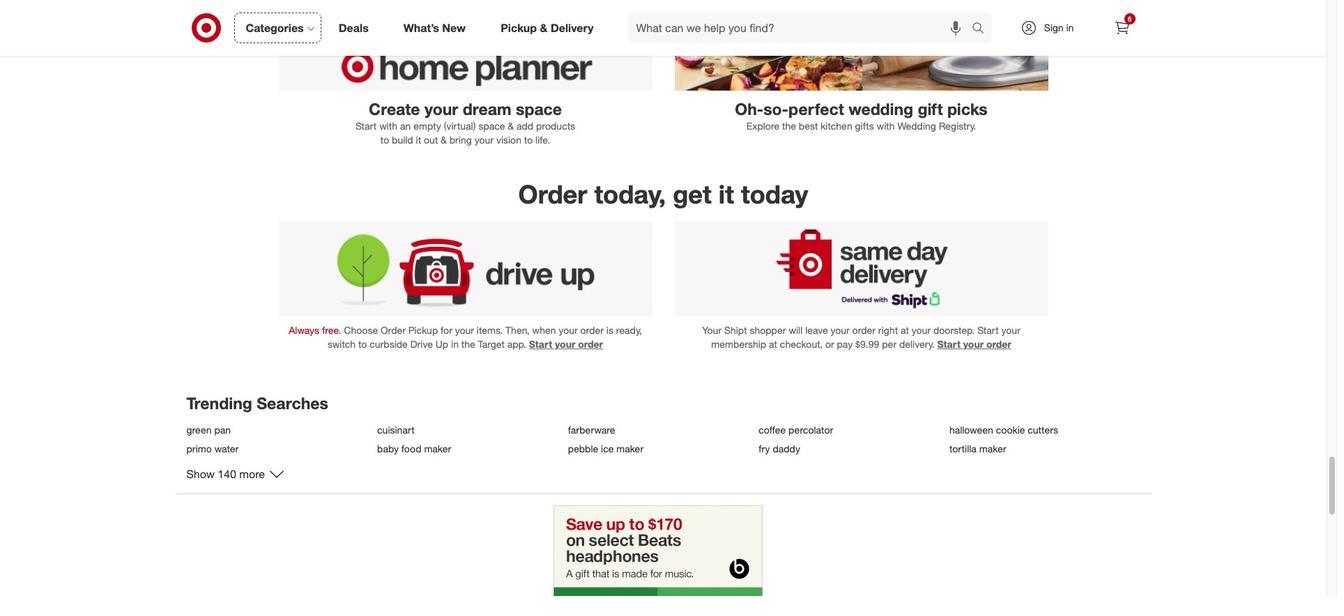 Task type: locate. For each thing, give the bounding box(es) containing it.
0 horizontal spatial in
[[451, 339, 459, 350]]

what's
[[404, 21, 439, 35]]

free.
[[322, 325, 341, 336]]

start down create
[[356, 120, 377, 131]]

&
[[540, 21, 548, 35], [508, 120, 514, 131], [441, 134, 447, 145]]

pickup & delivery
[[501, 21, 594, 35]]

0 horizontal spatial to
[[358, 339, 367, 350]]

start down when
[[529, 339, 552, 350]]

pan
[[214, 424, 231, 436]]

0 vertical spatial at
[[901, 325, 909, 336]]

show 140 more
[[187, 467, 265, 481]]

2 horizontal spatial to
[[524, 134, 533, 145]]

per
[[882, 339, 897, 350]]

order inside your shipt shopper will leave your order right at your doorstep. start your membership at checkout, or pay $9.99 per delivery.
[[853, 325, 876, 336]]

1 vertical spatial at
[[769, 339, 778, 350]]

the
[[783, 120, 796, 131], [462, 339, 475, 350]]

& left delivery
[[540, 21, 548, 35]]

the left "target"
[[462, 339, 475, 350]]

sign in
[[1045, 22, 1074, 33]]

1 vertical spatial space
[[479, 120, 505, 131]]

your right for
[[455, 325, 474, 336]]

then,
[[506, 325, 530, 336]]

0 vertical spatial pickup
[[501, 21, 537, 35]]

checkout,
[[780, 339, 823, 350]]

0 horizontal spatial the
[[462, 339, 475, 350]]

1 vertical spatial in
[[451, 339, 459, 350]]

leave
[[806, 325, 828, 336]]

primo water
[[187, 443, 239, 455]]

empty
[[414, 120, 441, 131]]

or
[[826, 339, 835, 350]]

it left out
[[416, 134, 421, 145]]

your right when
[[559, 325, 578, 336]]

0 vertical spatial the
[[783, 120, 796, 131]]

0 horizontal spatial &
[[441, 134, 447, 145]]

to down add
[[524, 134, 533, 145]]

your up pay
[[831, 325, 850, 336]]

the inside oh-so-perfect wedding gift picks explore the best kitchen gifts with wedding registry.
[[783, 120, 796, 131]]

to
[[381, 134, 389, 145], [524, 134, 533, 145], [358, 339, 367, 350]]

1 vertical spatial &
[[508, 120, 514, 131]]

1 horizontal spatial with
[[877, 120, 895, 131]]

space down dream
[[479, 120, 505, 131]]

2 maker from the left
[[617, 443, 644, 455]]

the inside 'choose order pickup for your items. then, when your order is ready, switch to curbside drive up in the target app.'
[[462, 339, 475, 350]]

it right get
[[719, 178, 734, 210]]

pebble
[[568, 443, 599, 455]]

eclectic place setting for two. crockpot displayed. image
[[675, 0, 1049, 91]]

order up curbside
[[381, 325, 406, 336]]

0 vertical spatial order
[[519, 178, 587, 210]]

cutters
[[1028, 424, 1059, 436]]

start your order
[[529, 339, 603, 350], [938, 339, 1012, 350]]

order inside 'choose order pickup for your items. then, when your order is ready, switch to curbside drive up in the target app.'
[[581, 325, 604, 336]]

1 horizontal spatial maker
[[617, 443, 644, 455]]

0 horizontal spatial maker
[[424, 443, 451, 455]]

order
[[519, 178, 587, 210], [381, 325, 406, 336]]

order inside 'choose order pickup for your items. then, when your order is ready, switch to curbside drive up in the target app.'
[[381, 325, 406, 336]]

1 horizontal spatial it
[[719, 178, 734, 210]]

1 with from the left
[[380, 120, 398, 131]]

1 horizontal spatial at
[[901, 325, 909, 336]]

with inside create your dream space start with an empty (virtual) space & add products to build it out & bring your vision to life.
[[380, 120, 398, 131]]

green pan
[[187, 424, 231, 436]]

up
[[436, 339, 449, 350]]

1 horizontal spatial space
[[516, 99, 562, 118]]

maker right 'food'
[[424, 443, 451, 455]]

1 horizontal spatial &
[[508, 120, 514, 131]]

1 vertical spatial the
[[462, 339, 475, 350]]

What can we help you find? suggestions appear below search field
[[628, 13, 975, 43]]

membership
[[712, 339, 767, 350]]

it
[[416, 134, 421, 145], [719, 178, 734, 210]]

pickup up 'drive'
[[409, 325, 438, 336]]

life.
[[536, 134, 550, 145]]

140
[[218, 467, 236, 481]]

bring
[[450, 134, 472, 145]]

vision
[[497, 134, 522, 145]]

picks
[[948, 99, 988, 118]]

1 maker from the left
[[424, 443, 451, 455]]

0 horizontal spatial order
[[381, 325, 406, 336]]

0 horizontal spatial it
[[416, 134, 421, 145]]

green
[[187, 424, 212, 436]]

1 horizontal spatial the
[[783, 120, 796, 131]]

maker right ice
[[617, 443, 644, 455]]

more
[[239, 467, 265, 481]]

2 horizontal spatial maker
[[980, 443, 1007, 455]]

2 horizontal spatial &
[[540, 21, 548, 35]]

with left an
[[380, 120, 398, 131]]

when
[[533, 325, 556, 336]]

tortilla maker link
[[950, 443, 1132, 455]]

0 horizontal spatial with
[[380, 120, 398, 131]]

space
[[516, 99, 562, 118], [479, 120, 505, 131]]

in right the up
[[451, 339, 459, 350]]

daddy
[[773, 443, 801, 455]]

the left best
[[783, 120, 796, 131]]

with down "wedding"
[[877, 120, 895, 131]]

1 horizontal spatial order
[[519, 178, 587, 210]]

your shipt shopper will leave your order right at your doorstep. start your membership at checkout, or pay $9.99 per delivery.
[[703, 325, 1021, 350]]

1 vertical spatial it
[[719, 178, 734, 210]]

fry daddy
[[759, 443, 801, 455]]

to left build
[[381, 134, 389, 145]]

farberware
[[568, 424, 616, 436]]

pay
[[837, 339, 853, 350]]

at down the shopper at right
[[769, 339, 778, 350]]

pickup left delivery
[[501, 21, 537, 35]]

wedding
[[849, 99, 914, 118]]

cuisinart
[[377, 424, 415, 436]]

2 with from the left
[[877, 120, 895, 131]]

start your order down when
[[529, 339, 603, 350]]

1 vertical spatial order
[[381, 325, 406, 336]]

create
[[369, 99, 420, 118]]

order down life.
[[519, 178, 587, 210]]

to inside 'choose order pickup for your items. then, when your order is ready, switch to curbside drive up in the target app.'
[[358, 339, 367, 350]]

0 vertical spatial space
[[516, 99, 562, 118]]

1 vertical spatial pickup
[[409, 325, 438, 336]]

& right out
[[441, 134, 447, 145]]

what's new
[[404, 21, 466, 35]]

with
[[380, 120, 398, 131], [877, 120, 895, 131]]

water
[[215, 443, 239, 455]]

switch
[[328, 339, 356, 350]]

1 horizontal spatial pickup
[[501, 21, 537, 35]]

start right doorstep.
[[978, 325, 999, 336]]

kitchen
[[821, 120, 853, 131]]

cookie
[[997, 424, 1026, 436]]

registry.
[[939, 120, 977, 131]]

your up delivery.
[[912, 325, 931, 336]]

gifts
[[856, 120, 874, 131]]

categories
[[246, 21, 304, 35]]

space up add
[[516, 99, 562, 118]]

in
[[1067, 22, 1074, 33], [451, 339, 459, 350]]

start
[[356, 120, 377, 131], [978, 325, 999, 336], [529, 339, 552, 350], [938, 339, 961, 350]]

search
[[966, 22, 999, 36]]

maker down halloween cookie cutters
[[980, 443, 1007, 455]]

tortilla maker
[[950, 443, 1007, 455]]

start inside create your dream space start with an empty (virtual) space & add products to build it out & bring your vision to life.
[[356, 120, 377, 131]]

0 vertical spatial in
[[1067, 22, 1074, 33]]

0 horizontal spatial pickup
[[409, 325, 438, 336]]

at
[[901, 325, 909, 336], [769, 339, 778, 350]]

percolator
[[789, 424, 834, 436]]

at right right
[[901, 325, 909, 336]]

maker
[[424, 443, 451, 455], [617, 443, 644, 455], [980, 443, 1007, 455]]

0 vertical spatial it
[[416, 134, 421, 145]]

& up vision
[[508, 120, 514, 131]]

to for pickup
[[358, 339, 367, 350]]

start your order down doorstep.
[[938, 339, 1012, 350]]

1 horizontal spatial to
[[381, 134, 389, 145]]

to down choose
[[358, 339, 367, 350]]

ice
[[601, 443, 614, 455]]

0 horizontal spatial start your order
[[529, 339, 603, 350]]

1 horizontal spatial start your order
[[938, 339, 1012, 350]]

in right sign
[[1067, 22, 1074, 33]]

food
[[402, 443, 422, 455]]



Task type: vqa. For each thing, say whether or not it's contained in the screenshot.
"Tide High Efficiency Liquid Laundry Detergent - Free & Gentle" link
no



Task type: describe. For each thing, give the bounding box(es) containing it.
your
[[703, 325, 722, 336]]

0 horizontal spatial at
[[769, 339, 778, 350]]

order today, get it today
[[519, 178, 809, 210]]

delivery.
[[900, 339, 935, 350]]

choose order pickup for your items. then, when your order is ready, switch to curbside drive up in the target app.
[[328, 325, 642, 350]]

for
[[441, 325, 453, 336]]

delivery
[[551, 21, 594, 35]]

0 horizontal spatial space
[[479, 120, 505, 131]]

search button
[[966, 13, 999, 46]]

3 maker from the left
[[980, 443, 1007, 455]]

coffee
[[759, 424, 786, 436]]

2 vertical spatial &
[[441, 134, 447, 145]]

sign in link
[[1009, 13, 1096, 43]]

maker for pebble ice maker
[[617, 443, 644, 455]]

start down doorstep.
[[938, 339, 961, 350]]

products
[[536, 120, 575, 131]]

halloween cookie cutters
[[950, 424, 1059, 436]]

deals link
[[327, 13, 386, 43]]

with inside oh-so-perfect wedding gift picks explore the best kitchen gifts with wedding registry.
[[877, 120, 895, 131]]

always free.
[[289, 325, 341, 336]]

halloween
[[950, 424, 994, 436]]

start inside your shipt shopper will leave your order right at your doorstep. start your membership at checkout, or pay $9.99 per delivery.
[[978, 325, 999, 336]]

6
[[1128, 15, 1132, 23]]

6 link
[[1107, 13, 1138, 43]]

what's new link
[[392, 13, 483, 43]]

your up empty
[[425, 99, 458, 118]]

your right bring
[[475, 134, 494, 145]]

categories link
[[234, 13, 321, 43]]

baby
[[377, 443, 399, 455]]

farberware link
[[568, 424, 751, 436]]

fry daddy link
[[759, 443, 942, 455]]

trending
[[187, 394, 252, 413]]

baby food maker
[[377, 443, 451, 455]]

wedding
[[898, 120, 937, 131]]

sign
[[1045, 22, 1064, 33]]

items.
[[477, 325, 503, 336]]

0 vertical spatial &
[[540, 21, 548, 35]]

is
[[607, 325, 614, 336]]

shopper
[[750, 325, 786, 336]]

pebble ice maker link
[[568, 443, 751, 455]]

shipt
[[725, 325, 747, 336]]

2 start your order from the left
[[938, 339, 1012, 350]]

drive up image
[[279, 222, 652, 316]]

coffee percolator
[[759, 424, 834, 436]]

in inside 'choose order pickup for your items. then, when your order is ready, switch to curbside drive up in the target app.'
[[451, 339, 459, 350]]

your down doorstep.
[[964, 339, 984, 350]]

trending searches
[[187, 394, 328, 413]]

halloween cookie cutters link
[[950, 424, 1132, 436]]

drive
[[411, 339, 433, 350]]

ready,
[[616, 325, 642, 336]]

your down when
[[555, 339, 576, 350]]

target
[[478, 339, 505, 350]]

doorstep.
[[934, 325, 975, 336]]

baby food maker link
[[377, 443, 560, 455]]

an
[[400, 120, 411, 131]]

build
[[392, 134, 413, 145]]

pickup & delivery link
[[489, 13, 611, 43]]

explore
[[747, 120, 780, 131]]

pickup inside 'choose order pickup for your items. then, when your order is ready, switch to curbside drive up in the target app.'
[[409, 325, 438, 336]]

pebble ice maker
[[568, 443, 644, 455]]

choose
[[344, 325, 378, 336]]

show 140 more button
[[187, 466, 285, 483]]

curbside
[[370, 339, 408, 350]]

will
[[789, 325, 803, 336]]

green pan link
[[187, 424, 369, 436]]

tortilla
[[950, 443, 977, 455]]

it inside create your dream space start with an empty (virtual) space & add products to build it out & bring your vision to life.
[[416, 134, 421, 145]]

$9.99
[[856, 339, 880, 350]]

app.
[[508, 339, 526, 350]]

target home planner image
[[279, 0, 652, 91]]

coffee percolator link
[[759, 424, 942, 436]]

maker for baby food maker
[[424, 443, 451, 455]]

gift
[[918, 99, 943, 118]]

1 horizontal spatial in
[[1067, 22, 1074, 33]]

out
[[424, 134, 438, 145]]

so-
[[764, 99, 789, 118]]

oh-so-perfect wedding gift picks explore the best kitchen gifts with wedding registry.
[[735, 99, 988, 131]]

dream
[[463, 99, 512, 118]]

always
[[289, 325, 319, 336]]

to for dream
[[381, 134, 389, 145]]

right
[[879, 325, 898, 336]]

searches
[[257, 394, 328, 413]]

show
[[187, 467, 215, 481]]

your right doorstep.
[[1002, 325, 1021, 336]]

cuisinart link
[[377, 424, 560, 436]]

fry
[[759, 443, 770, 455]]

1 start your order from the left
[[529, 339, 603, 350]]

perfect
[[789, 99, 845, 118]]

primo water link
[[187, 443, 369, 455]]

(virtual)
[[444, 120, 476, 131]]

advertisement region
[[553, 506, 763, 596]]

same day delivery. delivered by shipt. image
[[675, 222, 1049, 316]]

oh-
[[735, 99, 764, 118]]

today
[[741, 178, 809, 210]]

deals
[[339, 21, 369, 35]]

today,
[[595, 178, 666, 210]]



